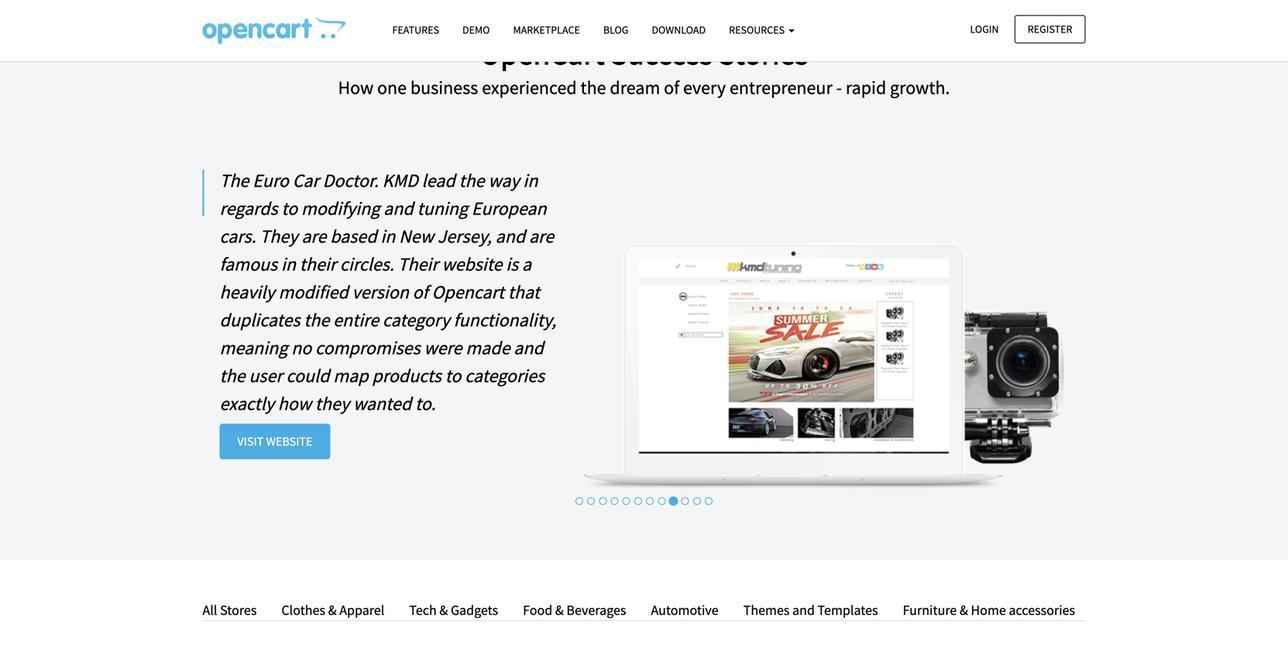 Task type: locate. For each thing, give the bounding box(es) containing it.
the euro car doctor. kmd lead the way in regards to modifying and tuning european cars. they are based in new jersey, and are famous in their circles. their website is a heavily modified version of opencart that duplicates the entire category functionality, meaning no compromises were made and the user could map products to categories exactly how they wanted to.
[[220, 169, 556, 415]]

experienced
[[482, 76, 577, 99]]

to down were
[[445, 364, 461, 387]]

that
[[508, 280, 540, 303]]

duplicates
[[220, 308, 300, 331]]

the
[[581, 76, 606, 99], [459, 169, 485, 192], [304, 308, 329, 331], [220, 364, 245, 387]]

in
[[523, 169, 538, 192], [381, 224, 395, 248], [281, 252, 296, 276]]

categories
[[465, 364, 545, 387]]

of
[[664, 76, 679, 99], [413, 280, 428, 303]]

themes and templates link
[[732, 599, 890, 621]]

register link
[[1015, 15, 1086, 43]]

business
[[410, 76, 478, 99]]

0 vertical spatial to
[[281, 197, 298, 220]]

& left home
[[960, 601, 968, 619]]

are up a
[[529, 224, 554, 248]]

modified
[[278, 280, 348, 303]]

were
[[424, 336, 462, 359]]

of down their
[[413, 280, 428, 303]]

wanted
[[353, 392, 411, 415]]

in left their
[[281, 252, 296, 276]]

the inside opencart success stories how one business experienced the dream of every entrepreneur - rapid growth.
[[581, 76, 606, 99]]

automotive link
[[639, 599, 730, 621]]

all stores link
[[203, 599, 268, 621]]

blog
[[603, 23, 629, 37]]

to up 'they'
[[281, 197, 298, 220]]

jersey,
[[437, 224, 492, 248]]

4 & from the left
[[960, 601, 968, 619]]

demo
[[462, 23, 490, 37]]

meaning
[[220, 336, 288, 359]]

2 & from the left
[[439, 601, 448, 619]]

home
[[971, 601, 1006, 619]]

made
[[466, 336, 510, 359]]

resources
[[729, 23, 787, 37]]

-
[[836, 76, 842, 99]]

way
[[488, 169, 519, 192]]

blog link
[[592, 16, 640, 43]]

1 horizontal spatial in
[[381, 224, 395, 248]]

of left every
[[664, 76, 679, 99]]

opencart success stories how one business experienced the dream of every entrepreneur - rapid growth.
[[338, 34, 950, 99]]

1 vertical spatial to
[[445, 364, 461, 387]]

a
[[522, 252, 531, 276]]

famous
[[220, 252, 277, 276]]

the down modified
[[304, 308, 329, 331]]

& right food at the left of the page
[[555, 601, 564, 619]]

furniture
[[903, 601, 957, 619]]

heavily
[[220, 280, 275, 303]]

european
[[472, 197, 547, 220]]

opencart
[[480, 34, 605, 73]]

0 horizontal spatial to
[[281, 197, 298, 220]]

clothes & apparel
[[281, 601, 385, 619]]

in right way
[[523, 169, 538, 192]]

modifying
[[301, 197, 380, 220]]

the
[[220, 169, 249, 192]]

are
[[302, 224, 326, 248], [529, 224, 554, 248]]

tuning
[[417, 197, 468, 220]]

0 horizontal spatial of
[[413, 280, 428, 303]]

opencart
[[432, 280, 504, 303]]

website
[[442, 252, 502, 276]]

tech
[[409, 601, 437, 619]]

all
[[203, 601, 217, 619]]

1 horizontal spatial to
[[445, 364, 461, 387]]

their
[[300, 252, 336, 276]]

circles.
[[340, 252, 394, 276]]

entrepreneur
[[730, 76, 833, 99]]

exactly
[[220, 392, 274, 415]]

register
[[1028, 22, 1072, 36]]

their
[[398, 252, 438, 276]]

how
[[278, 392, 311, 415]]

doctor.
[[323, 169, 379, 192]]

map
[[333, 364, 368, 387]]

visit website
[[237, 434, 312, 449]]

download
[[652, 23, 706, 37]]

0 horizontal spatial are
[[302, 224, 326, 248]]

rapid
[[846, 76, 886, 99]]

and right themes
[[792, 601, 815, 619]]

1 vertical spatial of
[[413, 280, 428, 303]]

0 vertical spatial of
[[664, 76, 679, 99]]

and down european
[[495, 224, 525, 248]]

products
[[372, 364, 441, 387]]

&
[[328, 601, 337, 619], [439, 601, 448, 619], [555, 601, 564, 619], [960, 601, 968, 619]]

1 vertical spatial in
[[381, 224, 395, 248]]

2 are from the left
[[529, 224, 554, 248]]

clothes
[[281, 601, 325, 619]]

0 horizontal spatial in
[[281, 252, 296, 276]]

1 & from the left
[[328, 601, 337, 619]]

the left dream
[[581, 76, 606, 99]]

they
[[260, 224, 298, 248]]

& right tech
[[439, 601, 448, 619]]

& right clothes
[[328, 601, 337, 619]]

automotive
[[651, 601, 719, 619]]

marketplace link
[[502, 16, 592, 43]]

3 & from the left
[[555, 601, 564, 619]]

2 vertical spatial in
[[281, 252, 296, 276]]

1 horizontal spatial are
[[529, 224, 554, 248]]

0 vertical spatial in
[[523, 169, 538, 192]]

1 horizontal spatial of
[[664, 76, 679, 99]]

and
[[384, 197, 413, 220], [495, 224, 525, 248], [514, 336, 544, 359], [792, 601, 815, 619]]

are up their
[[302, 224, 326, 248]]

marketplace
[[513, 23, 580, 37]]

accessories
[[1009, 601, 1075, 619]]

stores
[[220, 601, 257, 619]]

in left new
[[381, 224, 395, 248]]



Task type: vqa. For each thing, say whether or not it's contained in the screenshot.
FAMOUS
yes



Task type: describe. For each thing, give the bounding box(es) containing it.
of inside the euro car doctor. kmd lead the way in regards to modifying and tuning european cars. they are based in new jersey, and are famous in their circles. their website is a heavily modified version of opencart that duplicates the entire category functionality, meaning no compromises were made and the user could map products to categories exactly how they wanted to.
[[413, 280, 428, 303]]

category
[[383, 308, 450, 331]]

they
[[315, 392, 349, 415]]

cars.
[[220, 224, 256, 248]]

lead
[[422, 169, 455, 192]]

furniture & home accessories
[[903, 601, 1075, 619]]

no
[[291, 336, 312, 359]]

opencart - showcase image
[[203, 16, 346, 44]]

stories
[[719, 34, 808, 73]]

templates
[[818, 601, 878, 619]]

1 are from the left
[[302, 224, 326, 248]]

beverages
[[567, 601, 626, 619]]

visit website link
[[220, 424, 330, 459]]

car
[[293, 169, 319, 192]]

gadgets
[[451, 601, 498, 619]]

could
[[286, 364, 330, 387]]

all stores
[[203, 601, 257, 619]]

& for tech
[[439, 601, 448, 619]]

food
[[523, 601, 552, 619]]

success
[[611, 34, 713, 73]]

themes and templates
[[743, 601, 878, 619]]

is
[[506, 252, 518, 276]]

tech & gadgets link
[[398, 599, 510, 621]]

user
[[249, 364, 283, 387]]

login link
[[957, 15, 1012, 43]]

features
[[392, 23, 439, 37]]

food & beverages
[[523, 601, 626, 619]]

euro
[[253, 169, 289, 192]]

entire
[[333, 308, 379, 331]]

download link
[[640, 16, 717, 43]]

dream
[[610, 76, 660, 99]]

how
[[338, 76, 374, 99]]

login
[[970, 22, 999, 36]]

version
[[352, 280, 409, 303]]

clothes & apparel link
[[270, 599, 396, 621]]

and down functionality,
[[514, 336, 544, 359]]

resources link
[[717, 16, 806, 43]]

& for clothes
[[328, 601, 337, 619]]

based
[[330, 224, 377, 248]]

kmd
[[382, 169, 418, 192]]

website
[[266, 434, 312, 449]]

features link
[[381, 16, 451, 43]]

to.
[[415, 392, 436, 415]]

and down kmd
[[384, 197, 413, 220]]

compromises
[[315, 336, 420, 359]]

tech & gadgets
[[409, 601, 498, 619]]

& for furniture
[[960, 601, 968, 619]]

apparel
[[339, 601, 385, 619]]

food & beverages link
[[511, 599, 638, 621]]

visit
[[237, 434, 264, 449]]

new
[[399, 224, 434, 248]]

of inside opencart success stories how one business experienced the dream of every entrepreneur - rapid growth.
[[664, 76, 679, 99]]

the left way
[[459, 169, 485, 192]]

growth.
[[890, 76, 950, 99]]

themes
[[743, 601, 790, 619]]

demo link
[[451, 16, 502, 43]]

& for food
[[555, 601, 564, 619]]

the up exactly
[[220, 364, 245, 387]]

regards
[[220, 197, 278, 220]]

2 horizontal spatial in
[[523, 169, 538, 192]]

functionality,
[[454, 308, 556, 331]]

furniture & home accessories link
[[891, 599, 1075, 621]]

every
[[683, 76, 726, 99]]

one
[[377, 76, 407, 99]]



